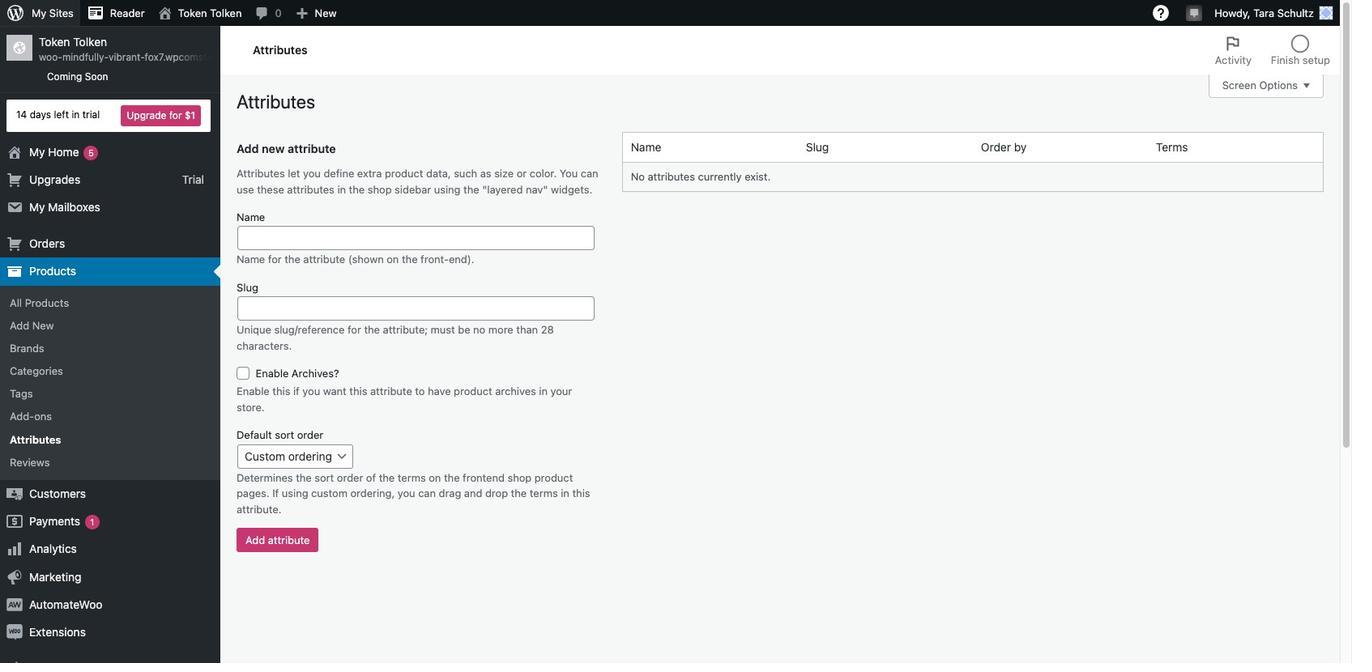 Task type: locate. For each thing, give the bounding box(es) containing it.
add for add new attribute
[[237, 142, 259, 156]]

pages.
[[237, 487, 270, 500]]

such
[[454, 167, 478, 180]]

on
[[387, 253, 399, 266], [429, 471, 441, 484]]

0 horizontal spatial tolken
[[73, 35, 107, 49]]

1 vertical spatial for
[[268, 253, 282, 266]]

1 vertical spatial my
[[29, 145, 45, 159]]

name for order by
[[631, 140, 662, 154]]

1 horizontal spatial on
[[429, 471, 441, 484]]

0 vertical spatial for
[[169, 109, 182, 121]]

1 vertical spatial using
[[282, 487, 309, 500]]

0 vertical spatial new
[[315, 6, 337, 19]]

for right slug/reference
[[348, 324, 361, 337]]

in inside the attributes let you define extra product data, such as size or color. you can use these attributes in the shop sidebar using the "layered nav" widgets.
[[338, 183, 346, 196]]

want
[[323, 385, 347, 398]]

1 vertical spatial tolken
[[73, 35, 107, 49]]

1 horizontal spatial sort
[[315, 471, 334, 484]]

1 horizontal spatial using
[[434, 183, 461, 196]]

0 vertical spatial name
[[631, 140, 662, 154]]

in left your on the left bottom
[[539, 385, 548, 398]]

name up the unique
[[237, 253, 265, 266]]

trial
[[182, 172, 204, 186]]

tolken left 0 link
[[210, 6, 242, 19]]

tab list
[[1206, 26, 1341, 75]]

enable for enable archives?
[[256, 367, 289, 380]]

token inside toolbar navigation
[[178, 6, 207, 19]]

the inside unique slug/reference for the attribute; must be no more than 28 characters.
[[364, 324, 380, 337]]

1 horizontal spatial this
[[350, 385, 368, 398]]

2 vertical spatial product
[[535, 471, 573, 484]]

14 days left in trial
[[16, 109, 100, 121]]

1 vertical spatial terms
[[530, 487, 558, 500]]

as
[[481, 167, 492, 180]]

products link
[[0, 258, 220, 286]]

frontend
[[463, 471, 505, 484]]

0 horizontal spatial using
[[282, 487, 309, 500]]

the right of
[[379, 471, 395, 484]]

order down if
[[297, 429, 324, 442]]

these
[[257, 183, 284, 196]]

attribute;
[[383, 324, 428, 337]]

in right drop
[[561, 487, 570, 500]]

drag
[[439, 487, 462, 500]]

attributes
[[648, 170, 695, 183], [287, 183, 335, 196]]

1 vertical spatial you
[[303, 385, 320, 398]]

attributes inside the attributes let you define extra product data, such as size or color. you can use these attributes in the shop sidebar using the "layered nav" widgets.
[[287, 183, 335, 196]]

for
[[169, 109, 182, 121], [268, 253, 282, 266], [348, 324, 361, 337]]

enable down characters.
[[256, 367, 289, 380]]

0
[[275, 6, 282, 19]]

order by
[[982, 140, 1027, 154]]

1 vertical spatial token
[[39, 35, 70, 49]]

0 horizontal spatial token
[[39, 35, 70, 49]]

0 horizontal spatial sort
[[275, 429, 294, 442]]

1 horizontal spatial tolken
[[210, 6, 242, 19]]

if
[[273, 487, 279, 500]]

tolken inside token tolken woo-mindfully-vibrant-fox7.wpcomstaging.com coming soon
[[73, 35, 107, 49]]

1 vertical spatial name
[[237, 211, 265, 224]]

token inside token tolken woo-mindfully-vibrant-fox7.wpcomstaging.com coming soon
[[39, 35, 70, 49]]

name for name for the attribute (shown on the front-end).
[[237, 211, 265, 224]]

using inside determines the sort order of the terms on the frontend shop product pages. if using custom ordering, you can drag and drop the terms in this attribute.
[[282, 487, 309, 500]]

for inside button
[[169, 109, 182, 121]]

the down such
[[464, 183, 480, 196]]

using down data,
[[434, 183, 461, 196]]

unique slug/reference for the attribute; must be no more than 28 characters.
[[237, 324, 554, 352]]

1 vertical spatial new
[[32, 319, 54, 332]]

add
[[237, 142, 259, 156], [10, 319, 29, 332], [246, 534, 265, 547]]

the down the name 'text field'
[[402, 253, 418, 266]]

product inside the attributes let you define extra product data, such as size or color. you can use these attributes in the shop sidebar using the "layered nav" widgets.
[[385, 167, 424, 180]]

2 vertical spatial add
[[246, 534, 265, 547]]

0 vertical spatial can
[[581, 167, 599, 180]]

upgrade for $1
[[127, 109, 195, 121]]

0 horizontal spatial on
[[387, 253, 399, 266]]

the left attribute;
[[364, 324, 380, 337]]

attributes right no
[[648, 170, 695, 183]]

new inside toolbar navigation
[[315, 6, 337, 19]]

size
[[495, 167, 514, 180]]

extensions link
[[0, 619, 220, 647]]

can left drag
[[418, 487, 436, 500]]

0 vertical spatial tolken
[[210, 6, 242, 19]]

2 vertical spatial for
[[348, 324, 361, 337]]

0 vertical spatial order
[[297, 429, 324, 442]]

product up sidebar
[[385, 167, 424, 180]]

let
[[288, 167, 300, 180]]

using right if
[[282, 487, 309, 500]]

0 vertical spatial using
[[434, 183, 461, 196]]

2 vertical spatial name
[[237, 253, 265, 266]]

2 horizontal spatial this
[[573, 487, 591, 500]]

Name text field
[[238, 227, 595, 251]]

my left home
[[29, 145, 45, 159]]

this inside determines the sort order of the terms on the frontend shop product pages. if using custom ordering, you can drag and drop the terms in this attribute.
[[573, 487, 591, 500]]

0 vertical spatial token
[[178, 6, 207, 19]]

add attribute
[[246, 534, 310, 547]]

tolken up 'mindfully-'
[[73, 35, 107, 49]]

shop inside the attributes let you define extra product data, such as size or color. you can use these attributes in the shop sidebar using the "layered nav" widgets.
[[368, 183, 392, 196]]

attribute inside enable this if you want this attribute to have product archives in your store.
[[371, 385, 412, 398]]

order inside determines the sort order of the terms on the frontend shop product pages. if using custom ordering, you can drag and drop the terms in this attribute.
[[337, 471, 363, 484]]

can inside the attributes let you define extra product data, such as size or color. you can use these attributes in the shop sidebar using the "layered nav" widgets.
[[581, 167, 599, 180]]

on up drag
[[429, 471, 441, 484]]

brands link
[[0, 337, 220, 360]]

tab list containing activity
[[1206, 26, 1341, 75]]

2 horizontal spatial product
[[535, 471, 573, 484]]

1 vertical spatial can
[[418, 487, 436, 500]]

0 horizontal spatial order
[[297, 429, 324, 442]]

my for my mailboxes
[[29, 200, 45, 214]]

howdy, tara schultz
[[1215, 6, 1315, 19]]

toolbar navigation
[[0, 0, 1341, 29]]

product right have at the bottom
[[454, 385, 493, 398]]

sidebar
[[395, 183, 431, 196]]

1 horizontal spatial can
[[581, 167, 599, 180]]

name for the attribute (shown on the front-end).
[[237, 253, 475, 266]]

1 horizontal spatial terms
[[530, 487, 558, 500]]

add inside main menu navigation
[[10, 319, 29, 332]]

add new link
[[0, 314, 220, 337]]

2 vertical spatial you
[[398, 487, 416, 500]]

1 vertical spatial add
[[10, 319, 29, 332]]

enable for enable this if you want this attribute to have product archives in your store.
[[237, 385, 270, 398]]

1 vertical spatial product
[[454, 385, 493, 398]]

using
[[434, 183, 461, 196], [282, 487, 309, 500]]

name down use
[[237, 211, 265, 224]]

screen options button
[[1209, 74, 1325, 98]]

$1
[[185, 109, 195, 121]]

in
[[72, 109, 80, 121], [338, 183, 346, 196], [539, 385, 548, 398], [561, 487, 570, 500]]

token for token tolken woo-mindfully-vibrant-fox7.wpcomstaging.com coming soon
[[39, 35, 70, 49]]

0 horizontal spatial for
[[169, 109, 182, 121]]

tolken for token tolken
[[210, 6, 242, 19]]

characters.
[[237, 339, 292, 352]]

0 horizontal spatial slug
[[237, 281, 258, 294]]

0 vertical spatial slug
[[806, 140, 830, 154]]

new right 0
[[315, 6, 337, 19]]

my left sites
[[32, 6, 46, 19]]

can right you
[[581, 167, 599, 180]]

attributes down add-ons
[[10, 433, 61, 446]]

0 vertical spatial product
[[385, 167, 424, 180]]

product inside enable this if you want this attribute to have product archives in your store.
[[454, 385, 493, 398]]

notification image
[[1189, 6, 1202, 19]]

attribute left (shown
[[303, 253, 345, 266]]

my down upgrades
[[29, 200, 45, 214]]

1
[[90, 517, 94, 528]]

tolken inside toolbar navigation
[[210, 6, 242, 19]]

attributes inside the attributes let you define extra product data, such as size or color. you can use these attributes in the shop sidebar using the "layered nav" widgets.
[[237, 167, 285, 180]]

products
[[29, 265, 76, 278], [25, 296, 69, 309]]

attributes up the 'these'
[[237, 167, 285, 180]]

sort right default
[[275, 429, 294, 442]]

define
[[324, 167, 355, 180]]

payments
[[29, 515, 80, 529]]

in right the left
[[72, 109, 80, 121]]

add inside button
[[246, 534, 265, 547]]

have
[[428, 385, 451, 398]]

archives
[[496, 385, 536, 398]]

tolken
[[210, 6, 242, 19], [73, 35, 107, 49]]

2 vertical spatial my
[[29, 200, 45, 214]]

product
[[385, 167, 424, 180], [454, 385, 493, 398], [535, 471, 573, 484]]

0 vertical spatial add
[[237, 142, 259, 156]]

1 horizontal spatial order
[[337, 471, 363, 484]]

no
[[631, 170, 645, 183]]

the up custom
[[296, 471, 312, 484]]

reader link
[[80, 0, 151, 26]]

0 horizontal spatial attributes
[[287, 183, 335, 196]]

add down attribute.
[[246, 534, 265, 547]]

shop
[[368, 183, 392, 196], [508, 471, 532, 484]]

analytics
[[29, 543, 77, 556]]

data,
[[426, 167, 451, 180]]

1 vertical spatial shop
[[508, 471, 532, 484]]

1 vertical spatial order
[[337, 471, 363, 484]]

default sort order
[[237, 429, 324, 442]]

0 horizontal spatial product
[[385, 167, 424, 180]]

on right (shown
[[387, 253, 399, 266]]

1 horizontal spatial product
[[454, 385, 493, 398]]

attribute down attribute.
[[268, 534, 310, 547]]

sort up custom
[[315, 471, 334, 484]]

0 vertical spatial my
[[32, 6, 46, 19]]

0 vertical spatial shop
[[368, 183, 392, 196]]

0 vertical spatial on
[[387, 253, 399, 266]]

terms right of
[[398, 471, 426, 484]]

1 horizontal spatial new
[[315, 6, 337, 19]]

products down orders
[[29, 265, 76, 278]]

must
[[431, 324, 455, 337]]

add down all
[[10, 319, 29, 332]]

orders link
[[0, 230, 220, 258]]

tags link
[[0, 383, 220, 406]]

for left $1
[[169, 109, 182, 121]]

analytics link
[[0, 536, 220, 564]]

2 horizontal spatial for
[[348, 324, 361, 337]]

1 vertical spatial enable
[[237, 385, 270, 398]]

1 vertical spatial sort
[[315, 471, 334, 484]]

0 horizontal spatial this
[[273, 385, 291, 398]]

add left new
[[237, 142, 259, 156]]

product inside determines the sort order of the terms on the frontend shop product pages. if using custom ordering, you can drag and drop the terms in this attribute.
[[535, 471, 573, 484]]

new
[[262, 142, 285, 156]]

no
[[474, 324, 486, 337]]

0 link
[[248, 0, 288, 26]]

my inside toolbar navigation
[[32, 6, 46, 19]]

terms right drop
[[530, 487, 558, 500]]

custom
[[311, 487, 348, 500]]

token up the woo-
[[39, 35, 70, 49]]

customers link
[[0, 481, 220, 508]]

you right let
[[303, 167, 321, 180]]

enable up store.
[[237, 385, 270, 398]]

1 horizontal spatial shop
[[508, 471, 532, 484]]

extra
[[357, 167, 382, 180]]

1 horizontal spatial slug
[[806, 140, 830, 154]]

1 vertical spatial on
[[429, 471, 441, 484]]

new down all products on the left top
[[32, 319, 54, 332]]

order left of
[[337, 471, 363, 484]]

extensions
[[29, 626, 86, 640]]

my for my home 5
[[29, 145, 45, 159]]

your
[[551, 385, 573, 398]]

attributes up new
[[237, 91, 315, 113]]

can inside determines the sort order of the terms on the frontend shop product pages. if using custom ordering, you can drag and drop the terms in this attribute.
[[418, 487, 436, 500]]

new
[[315, 6, 337, 19], [32, 319, 54, 332]]

my home 5
[[29, 145, 94, 159]]

0 horizontal spatial shop
[[368, 183, 392, 196]]

attribute left to
[[371, 385, 412, 398]]

new inside main menu navigation
[[32, 319, 54, 332]]

activity
[[1216, 54, 1252, 66]]

products up add new at the left of page
[[25, 296, 69, 309]]

1 horizontal spatial token
[[178, 6, 207, 19]]

the down extra
[[349, 183, 365, 196]]

you
[[303, 167, 321, 180], [303, 385, 320, 398], [398, 487, 416, 500]]

shop down extra
[[368, 183, 392, 196]]

0 horizontal spatial can
[[418, 487, 436, 500]]

token up fox7.wpcomstaging.com
[[178, 6, 207, 19]]

attributes down let
[[287, 183, 335, 196]]

0 vertical spatial you
[[303, 167, 321, 180]]

in down define
[[338, 183, 346, 196]]

options
[[1260, 79, 1299, 92]]

my sites
[[32, 6, 74, 19]]

attributes down 0
[[253, 43, 308, 56]]

for down the 'these'
[[268, 253, 282, 266]]

product right frontend
[[535, 471, 573, 484]]

enable
[[256, 367, 289, 380], [237, 385, 270, 398]]

0 horizontal spatial terms
[[398, 471, 426, 484]]

0 horizontal spatial new
[[32, 319, 54, 332]]

you right ordering,
[[398, 487, 416, 500]]

1 horizontal spatial for
[[268, 253, 282, 266]]

enable inside enable this if you want this attribute to have product archives in your store.
[[237, 385, 270, 398]]

1 vertical spatial products
[[25, 296, 69, 309]]

name up no
[[631, 140, 662, 154]]

the right drop
[[511, 487, 527, 500]]

this
[[273, 385, 291, 398], [350, 385, 368, 398], [573, 487, 591, 500]]

shop up drop
[[508, 471, 532, 484]]

token for token tolken
[[178, 6, 207, 19]]

you right if
[[303, 385, 320, 398]]

0 vertical spatial enable
[[256, 367, 289, 380]]



Task type: vqa. For each thing, say whether or not it's contained in the screenshot.


Task type: describe. For each thing, give the bounding box(es) containing it.
for inside unique slug/reference for the attribute; must be no more than 28 characters.
[[348, 324, 361, 337]]

customers
[[29, 487, 86, 501]]

all
[[10, 296, 22, 309]]

my for my sites
[[32, 6, 46, 19]]

exist.
[[745, 170, 771, 183]]

token tolken link
[[151, 0, 248, 26]]

automatewoo
[[29, 598, 103, 612]]

if
[[293, 385, 300, 398]]

finish setup button
[[1262, 26, 1341, 75]]

1 horizontal spatial attributes
[[648, 170, 695, 183]]

in inside enable this if you want this attribute to have product archives in your store.
[[539, 385, 548, 398]]

in inside navigation
[[72, 109, 80, 121]]

ons
[[34, 411, 52, 424]]

upgrade for $1 button
[[121, 105, 201, 126]]

add new attribute
[[237, 142, 336, 156]]

enable archives?
[[253, 367, 339, 380]]

attribute.
[[237, 503, 282, 516]]

slug/reference
[[274, 324, 345, 337]]

brands
[[10, 342, 44, 355]]

no attributes currently exist.
[[631, 170, 771, 183]]

determines
[[237, 471, 293, 484]]

using inside the attributes let you define extra product data, such as size or color. you can use these attributes in the shop sidebar using the "layered nav" widgets.
[[434, 183, 461, 196]]

new link
[[288, 0, 343, 26]]

add for add attribute
[[246, 534, 265, 547]]

(shown
[[348, 253, 384, 266]]

on inside determines the sort order of the terms on the frontend shop product pages. if using custom ordering, you can drag and drop the terms in this attribute.
[[429, 471, 441, 484]]

add for add new
[[10, 319, 29, 332]]

sites
[[49, 6, 74, 19]]

all products
[[10, 296, 69, 309]]

orders
[[29, 237, 65, 251]]

terms
[[1157, 140, 1189, 154]]

14
[[16, 109, 27, 121]]

attributes inside main menu navigation
[[10, 433, 61, 446]]

payments 1
[[29, 515, 94, 529]]

for for name
[[268, 253, 282, 266]]

tolken for token tolken woo-mindfully-vibrant-fox7.wpcomstaging.com coming soon
[[73, 35, 107, 49]]

attribute inside button
[[268, 534, 310, 547]]

archives?
[[292, 367, 339, 380]]

coming
[[47, 71, 82, 83]]

howdy,
[[1215, 6, 1251, 19]]

screen options
[[1223, 79, 1299, 92]]

you inside determines the sort order of the terms on the frontend shop product pages. if using custom ordering, you can drag and drop the terms in this attribute.
[[398, 487, 416, 500]]

woo-
[[39, 51, 62, 63]]

sort inside determines the sort order of the terms on the frontend shop product pages. if using custom ordering, you can drag and drop the terms in this attribute.
[[315, 471, 334, 484]]

tara
[[1254, 6, 1275, 19]]

trial
[[82, 109, 100, 121]]

fox7.wpcomstaging.com
[[145, 51, 255, 63]]

attribute up let
[[288, 142, 336, 156]]

setup
[[1303, 54, 1331, 66]]

you inside the attributes let you define extra product data, such as size or color. you can use these attributes in the shop sidebar using the "layered nav" widgets.
[[303, 167, 321, 180]]

my mailboxes link
[[0, 194, 220, 221]]

"layered
[[482, 183, 523, 196]]

upgrades
[[29, 172, 80, 186]]

default
[[237, 429, 272, 442]]

add-ons link
[[0, 406, 220, 429]]

in inside determines the sort order of the terms on the frontend shop product pages. if using custom ordering, you can drag and drop the terms in this attribute.
[[561, 487, 570, 500]]

the up slug/reference
[[285, 253, 301, 266]]

attributes let you define extra product data, such as size or color. you can use these attributes in the shop sidebar using the "layered nav" widgets.
[[237, 167, 599, 196]]

shop inside determines the sort order of the terms on the frontend shop product pages. if using custom ordering, you can drag and drop the terms in this attribute.
[[508, 471, 532, 484]]

0 vertical spatial terms
[[398, 471, 426, 484]]

my mailboxes
[[29, 200, 100, 214]]

you
[[560, 167, 578, 180]]

and
[[464, 487, 483, 500]]

more
[[489, 324, 514, 337]]

schultz
[[1278, 6, 1315, 19]]

add new
[[10, 319, 54, 332]]

finish setup
[[1272, 54, 1331, 66]]

all products link
[[0, 291, 220, 314]]

or
[[517, 167, 527, 180]]

ordering,
[[351, 487, 395, 500]]

1 vertical spatial slug
[[237, 281, 258, 294]]

days
[[30, 109, 51, 121]]

the up drag
[[444, 471, 460, 484]]

screen
[[1223, 79, 1257, 92]]

of
[[366, 471, 376, 484]]

upgrade
[[127, 109, 167, 121]]

enable this if you want this attribute to have product archives in your store.
[[237, 385, 573, 414]]

reviews link
[[0, 451, 220, 474]]

unique
[[237, 324, 271, 337]]

automatewoo link
[[0, 592, 220, 619]]

order
[[982, 140, 1012, 154]]

Slug text field
[[238, 297, 595, 321]]

for for upgrade
[[169, 109, 182, 121]]

drop
[[486, 487, 508, 500]]

nav"
[[526, 183, 548, 196]]

attributes link
[[0, 429, 220, 451]]

categories
[[10, 365, 63, 378]]

currently
[[698, 170, 742, 183]]

token tolken woo-mindfully-vibrant-fox7.wpcomstaging.com coming soon
[[39, 35, 255, 83]]

reviews
[[10, 456, 50, 469]]

28
[[541, 324, 554, 337]]

you inside enable this if you want this attribute to have product archives in your store.
[[303, 385, 320, 398]]

mindfully-
[[62, 51, 109, 63]]

marketing
[[29, 570, 81, 584]]

tags
[[10, 388, 33, 401]]

to
[[415, 385, 425, 398]]

my sites link
[[0, 0, 80, 26]]

Enable Archives? checkbox
[[237, 367, 250, 380]]

soon
[[85, 71, 108, 83]]

vibrant-
[[109, 51, 145, 63]]

0 vertical spatial products
[[29, 265, 76, 278]]

than
[[517, 324, 538, 337]]

0 vertical spatial sort
[[275, 429, 294, 442]]

main menu navigation
[[0, 26, 255, 664]]

by
[[1015, 140, 1027, 154]]

marketing link
[[0, 564, 220, 592]]



